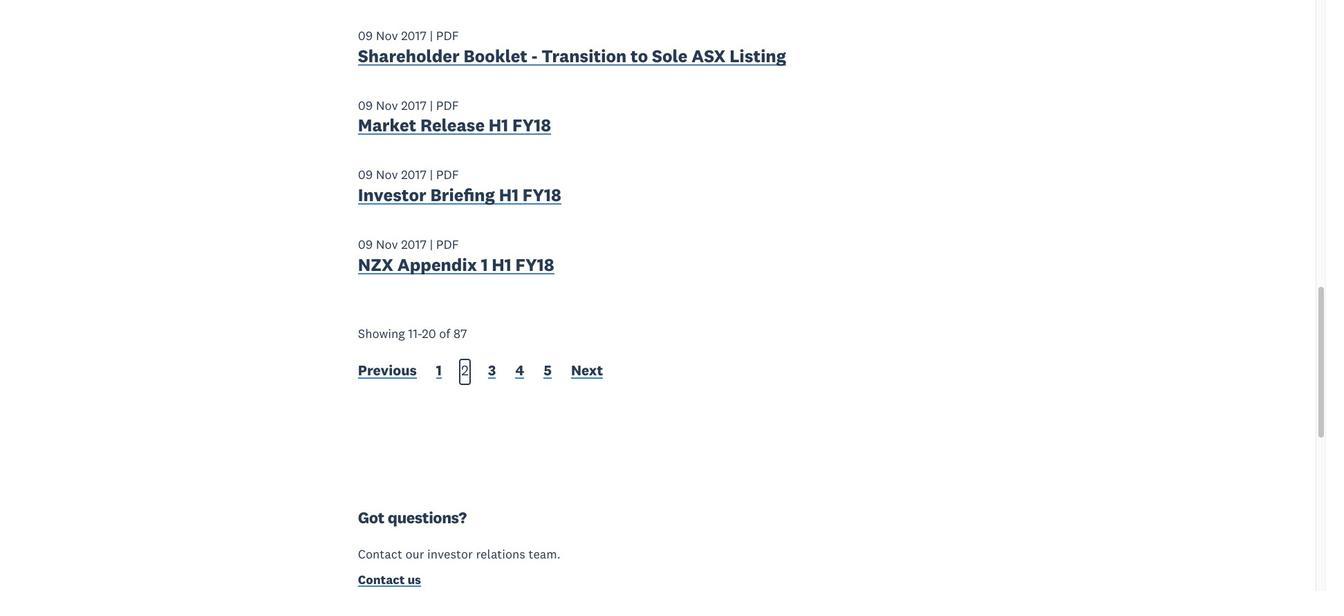 Task type: vqa. For each thing, say whether or not it's contained in the screenshot.
11
yes



Task type: locate. For each thing, give the bounding box(es) containing it.
| up investor briefing h1 fy18 link
[[430, 167, 433, 183]]

09 up the nzx
[[358, 236, 373, 252]]

1 button
[[436, 361, 442, 383]]

0 horizontal spatial -
[[418, 325, 422, 341]]

1 vertical spatial -
[[418, 325, 422, 341]]

nov up market at the left top of the page
[[376, 97, 398, 113]]

0 vertical spatial 1
[[481, 254, 488, 276]]

2017 for nzx
[[401, 236, 427, 252]]

09 up market at the left top of the page
[[358, 97, 373, 113]]

0 vertical spatial contact
[[358, 546, 402, 562]]

09 nov 2017 | pdf nzx appendix 1 h1 fy18
[[358, 236, 554, 276]]

pdf
[[436, 28, 459, 44], [436, 97, 459, 113], [436, 167, 459, 183], [436, 236, 459, 252]]

09 up shareholder
[[358, 28, 373, 44]]

pdf inside the '09 nov 2017 | pdf market release h1 fy18'
[[436, 97, 459, 113]]

09 inside 09 nov 2017 | pdf shareholder booklet - transition to sole asx listing
[[358, 28, 373, 44]]

h1 for release
[[489, 114, 508, 137]]

09 inside the '09 nov 2017 | pdf market release h1 fy18'
[[358, 97, 373, 113]]

- left of
[[418, 325, 422, 341]]

2017 inside 09 nov 2017 | pdf investor briefing h1 fy18
[[401, 167, 427, 183]]

4 | from the top
[[430, 236, 433, 252]]

2017 for investor
[[401, 167, 427, 183]]

next
[[571, 361, 603, 380]]

1 vertical spatial 1
[[436, 361, 442, 380]]

- inside 09 nov 2017 | pdf shareholder booklet - transition to sole asx listing
[[532, 45, 538, 67]]

fy18 inside 09 nov 2017 | pdf investor briefing h1 fy18
[[523, 184, 561, 206]]

2 nov from the top
[[376, 97, 398, 113]]

0 horizontal spatial 1
[[436, 361, 442, 380]]

3 button
[[488, 361, 496, 383]]

transition
[[541, 45, 627, 67]]

2017 up shareholder
[[401, 28, 427, 44]]

h1 right "briefing"
[[499, 184, 519, 206]]

2 | from the top
[[430, 97, 433, 113]]

contact up the contact us
[[358, 546, 402, 562]]

1 inside 09 nov 2017 | pdf nzx appendix 1 h1 fy18
[[481, 254, 488, 276]]

next button
[[571, 361, 603, 383]]

1 nov from the top
[[376, 28, 398, 44]]

shareholder booklet - transition to sole asx listing link
[[358, 45, 786, 70]]

3 nov from the top
[[376, 167, 398, 183]]

09 inside 09 nov 2017 | pdf nzx appendix 1 h1 fy18
[[358, 236, 373, 252]]

nov for market
[[376, 97, 398, 113]]

87
[[453, 325, 467, 341]]

nov up investor
[[376, 167, 398, 183]]

| up appendix at the left top
[[430, 236, 433, 252]]

fy18 inside the '09 nov 2017 | pdf market release h1 fy18'
[[512, 114, 551, 137]]

contact
[[358, 546, 402, 562], [358, 572, 405, 588]]

| inside the '09 nov 2017 | pdf market release h1 fy18'
[[430, 97, 433, 113]]

asx
[[692, 45, 726, 67]]

h1 inside the '09 nov 2017 | pdf market release h1 fy18'
[[489, 114, 508, 137]]

contact for contact us
[[358, 572, 405, 588]]

11
[[408, 325, 418, 341]]

nov
[[376, 28, 398, 44], [376, 97, 398, 113], [376, 167, 398, 183], [376, 236, 398, 252]]

09
[[358, 28, 373, 44], [358, 97, 373, 113], [358, 167, 373, 183], [358, 236, 373, 252]]

relations
[[476, 546, 525, 562]]

investor briefing h1 fy18 link
[[358, 184, 561, 209]]

1 contact from the top
[[358, 546, 402, 562]]

09 for shareholder
[[358, 28, 373, 44]]

09 nov 2017 | pdf shareholder booklet - transition to sole asx listing
[[358, 28, 786, 67]]

2017 up market at the left top of the page
[[401, 97, 427, 113]]

2017 inside 09 nov 2017 | pdf nzx appendix 1 h1 fy18
[[401, 236, 427, 252]]

09 for market
[[358, 97, 373, 113]]

nzx
[[358, 254, 393, 276]]

3 2017 from the top
[[401, 167, 427, 183]]

2 contact from the top
[[358, 572, 405, 588]]

questions?
[[388, 508, 467, 528]]

release
[[420, 114, 485, 137]]

h1 inside 09 nov 2017 | pdf nzx appendix 1 h1 fy18
[[492, 254, 511, 276]]

pdf for briefing
[[436, 167, 459, 183]]

| up shareholder
[[430, 28, 433, 44]]

2017 inside 09 nov 2017 | pdf shareholder booklet - transition to sole asx listing
[[401, 28, 427, 44]]

1 | from the top
[[430, 28, 433, 44]]

- right booklet
[[532, 45, 538, 67]]

3 09 from the top
[[358, 167, 373, 183]]

4 pdf from the top
[[436, 236, 459, 252]]

contact us link
[[358, 572, 421, 591]]

shareholder
[[358, 45, 460, 67]]

20
[[422, 325, 436, 341]]

1 09 from the top
[[358, 28, 373, 44]]

1 vertical spatial fy18
[[523, 184, 561, 206]]

pdf up appendix at the left top
[[436, 236, 459, 252]]

nov up shareholder
[[376, 28, 398, 44]]

1 horizontal spatial 1
[[481, 254, 488, 276]]

h1 for briefing
[[499, 184, 519, 206]]

2 pdf from the top
[[436, 97, 459, 113]]

3 | from the top
[[430, 167, 433, 183]]

fy18
[[512, 114, 551, 137], [523, 184, 561, 206], [515, 254, 554, 276]]

0 vertical spatial -
[[532, 45, 538, 67]]

contact left us
[[358, 572, 405, 588]]

1 vertical spatial contact
[[358, 572, 405, 588]]

h1 inside 09 nov 2017 | pdf investor briefing h1 fy18
[[499, 184, 519, 206]]

2017 up investor
[[401, 167, 427, 183]]

got questions?
[[358, 508, 467, 528]]

nov inside 09 nov 2017 | pdf nzx appendix 1 h1 fy18
[[376, 236, 398, 252]]

pdf inside 09 nov 2017 | pdf nzx appendix 1 h1 fy18
[[436, 236, 459, 252]]

booklet
[[463, 45, 528, 67]]

pdf up shareholder
[[436, 28, 459, 44]]

h1 right appendix at the left top
[[492, 254, 511, 276]]

1 right appendix at the left top
[[481, 254, 488, 276]]

nov for investor
[[376, 167, 398, 183]]

1 left '2'
[[436, 361, 442, 380]]

showing
[[358, 325, 405, 341]]

pdf up investor briefing h1 fy18 link
[[436, 167, 459, 183]]

5 button
[[544, 361, 552, 383]]

h1 right 'release' on the left top of the page
[[489, 114, 508, 137]]

09 for nzx
[[358, 236, 373, 252]]

nov up the nzx
[[376, 236, 398, 252]]

pdf for appendix
[[436, 236, 459, 252]]

nov inside 09 nov 2017 | pdf investor briefing h1 fy18
[[376, 167, 398, 183]]

of
[[439, 325, 450, 341]]

|
[[430, 28, 433, 44], [430, 97, 433, 113], [430, 167, 433, 183], [430, 236, 433, 252]]

| inside 09 nov 2017 | pdf investor briefing h1 fy18
[[430, 167, 433, 183]]

1 horizontal spatial -
[[532, 45, 538, 67]]

3 pdf from the top
[[436, 167, 459, 183]]

2 2017 from the top
[[401, 97, 427, 113]]

| up 'release' on the left top of the page
[[430, 97, 433, 113]]

4 09 from the top
[[358, 236, 373, 252]]

-
[[532, 45, 538, 67], [418, 325, 422, 341]]

0 vertical spatial fy18
[[512, 114, 551, 137]]

nov inside the '09 nov 2017 | pdf market release h1 fy18'
[[376, 97, 398, 113]]

| inside 09 nov 2017 | pdf shareholder booklet - transition to sole asx listing
[[430, 28, 433, 44]]

pdf inside 09 nov 2017 | pdf investor briefing h1 fy18
[[436, 167, 459, 183]]

pdf inside 09 nov 2017 | pdf shareholder booklet - transition to sole asx listing
[[436, 28, 459, 44]]

09 inside 09 nov 2017 | pdf investor briefing h1 fy18
[[358, 167, 373, 183]]

our
[[405, 546, 424, 562]]

4 button
[[515, 361, 524, 383]]

1 2017 from the top
[[401, 28, 427, 44]]

2 vertical spatial h1
[[492, 254, 511, 276]]

pdf up 'release' on the left top of the page
[[436, 97, 459, 113]]

0 vertical spatial h1
[[489, 114, 508, 137]]

1 vertical spatial h1
[[499, 184, 519, 206]]

us
[[407, 572, 421, 588]]

h1
[[489, 114, 508, 137], [499, 184, 519, 206], [492, 254, 511, 276]]

1 pdf from the top
[[436, 28, 459, 44]]

1
[[481, 254, 488, 276], [436, 361, 442, 380]]

2017 inside the '09 nov 2017 | pdf market release h1 fy18'
[[401, 97, 427, 113]]

4 2017 from the top
[[401, 236, 427, 252]]

2 vertical spatial fy18
[[515, 254, 554, 276]]

4 nov from the top
[[376, 236, 398, 252]]

nov inside 09 nov 2017 | pdf shareholder booklet - transition to sole asx listing
[[376, 28, 398, 44]]

2017
[[401, 28, 427, 44], [401, 97, 427, 113], [401, 167, 427, 183], [401, 236, 427, 252]]

2 09 from the top
[[358, 97, 373, 113]]

| inside 09 nov 2017 | pdf nzx appendix 1 h1 fy18
[[430, 236, 433, 252]]

09 up investor
[[358, 167, 373, 183]]

2017 up appendix at the left top
[[401, 236, 427, 252]]



Task type: describe. For each thing, give the bounding box(es) containing it.
2017 for market
[[401, 97, 427, 113]]

| for release
[[430, 97, 433, 113]]

09 nov 2017 | pdf investor briefing h1 fy18
[[358, 167, 561, 206]]

sole
[[652, 45, 688, 67]]

to
[[631, 45, 648, 67]]

contact our investor relations team.
[[358, 546, 561, 562]]

2
[[461, 361, 469, 380]]

market release h1 fy18 link
[[358, 114, 551, 140]]

| for booklet
[[430, 28, 433, 44]]

fy18 inside 09 nov 2017 | pdf nzx appendix 1 h1 fy18
[[515, 254, 554, 276]]

4
[[515, 361, 524, 380]]

got
[[358, 508, 384, 528]]

nov for nzx
[[376, 236, 398, 252]]

investor
[[358, 184, 426, 206]]

2 button
[[461, 361, 469, 383]]

09 nov 2017 | pdf market release h1 fy18
[[358, 97, 551, 137]]

| for briefing
[[430, 167, 433, 183]]

appendix
[[397, 254, 477, 276]]

contact for contact our investor relations team.
[[358, 546, 402, 562]]

nov for shareholder
[[376, 28, 398, 44]]

pdf for release
[[436, 97, 459, 113]]

briefing
[[430, 184, 495, 206]]

fy18 for market release h1 fy18
[[512, 114, 551, 137]]

team.
[[529, 546, 561, 562]]

fy18 for investor briefing h1 fy18
[[523, 184, 561, 206]]

showing 11 - 20 of 87
[[358, 325, 467, 341]]

pdf for booklet
[[436, 28, 459, 44]]

listing
[[730, 45, 786, 67]]

investor
[[427, 546, 473, 562]]

2017 for shareholder
[[401, 28, 427, 44]]

previous button
[[358, 361, 417, 383]]

previous
[[358, 361, 417, 380]]

5
[[544, 361, 552, 380]]

3
[[488, 361, 496, 380]]

| for appendix
[[430, 236, 433, 252]]

contact us
[[358, 572, 421, 588]]

nzx appendix 1 h1 fy18 link
[[358, 254, 554, 279]]

market
[[358, 114, 416, 137]]

09 for investor
[[358, 167, 373, 183]]



